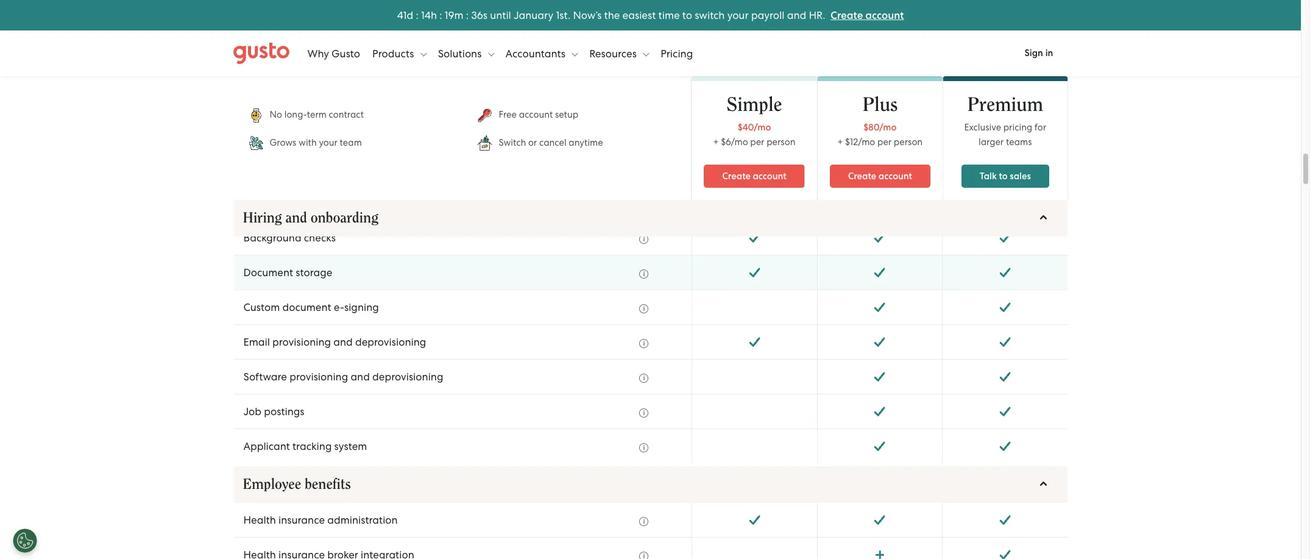 Task type: locate. For each thing, give the bounding box(es) containing it.
sign in link
[[1011, 40, 1068, 67]]

4
[[397, 9, 403, 21], [425, 9, 431, 21]]

signing
[[344, 301, 379, 313]]

h :
[[431, 9, 442, 21]]

create account
[[723, 171, 787, 182], [848, 171, 913, 182]]

per
[[751, 137, 765, 148], [878, 137, 892, 148]]

provisioning down the email provisioning and deprovisioning
[[290, 371, 348, 383]]

employee inside employee benefits dropdown button
[[243, 477, 301, 492]]

1 + from the left
[[714, 137, 719, 148]]

person down $80/mo
[[894, 137, 923, 148]]

and up 'background checks'
[[286, 211, 307, 226]]

create account for plus
[[848, 171, 913, 182]]

onboarding
[[314, 23, 371, 35], [283, 197, 340, 209], [311, 211, 379, 226]]

talk
[[980, 171, 997, 182]]

your
[[728, 9, 749, 21], [319, 137, 338, 148]]

employee up online payroll services, hr, and benefits | gusto image
[[244, 23, 290, 35]]

1 left h :
[[403, 9, 407, 21]]

4s
[[334, 58, 345, 70]]

0 vertical spatial employee
[[244, 23, 290, 35]]

provisioning down the document
[[273, 336, 331, 348]]

1 horizontal spatial 4
[[425, 9, 431, 21]]

person
[[767, 137, 796, 148], [894, 137, 923, 148]]

2 horizontal spatial 1
[[445, 9, 448, 21]]

2 per from the left
[[878, 137, 892, 148]]

provisioning for email
[[273, 336, 331, 348]]

1 vertical spatial employee
[[243, 477, 301, 492]]

larger
[[979, 137, 1004, 148]]

background checks
[[244, 232, 336, 244]]

onboarding up 'hiring and onboarding'
[[283, 197, 340, 209]]

+ inside $80/mo + $12/mo per person
[[838, 137, 843, 148]]

storage
[[296, 266, 332, 279]]

1 1 from the left
[[403, 9, 407, 21]]

account
[[866, 9, 904, 22], [519, 109, 553, 120], [753, 171, 787, 182], [879, 171, 913, 182]]

0 horizontal spatial create account
[[723, 171, 787, 182]]

1st.
[[556, 9, 571, 21]]

4 left d :
[[397, 9, 403, 21]]

+ left $12/mo
[[838, 137, 843, 148]]

pricing
[[1004, 122, 1033, 133]]

pricing
[[661, 47, 693, 59]]

long-
[[285, 109, 307, 120]]

2 vertical spatial custom
[[244, 301, 280, 313]]

+ left $6/mo
[[714, 137, 719, 148]]

create down $6/mo
[[723, 171, 751, 182]]

1 person from the left
[[767, 137, 796, 148]]

2 1 from the left
[[421, 9, 425, 21]]

custom for custom offer letter templates
[[244, 127, 280, 140]]

per down $80/mo
[[878, 137, 892, 148]]

2 create account from the left
[[848, 171, 913, 182]]

3 1 from the left
[[445, 9, 448, 21]]

benefits
[[305, 477, 351, 492]]

why gusto link
[[308, 35, 360, 72]]

why
[[308, 47, 329, 59]]

provisioning
[[273, 336, 331, 348], [290, 371, 348, 383]]

e-
[[334, 301, 344, 313]]

$12/mo
[[846, 137, 876, 148]]

0 horizontal spatial 1
[[403, 9, 407, 21]]

0 vertical spatial provisioning
[[273, 336, 331, 348]]

sales
[[1010, 171, 1031, 182]]

1 vertical spatial to
[[1000, 171, 1008, 182]]

onboarding down "checklist"
[[311, 211, 379, 226]]

0 horizontal spatial your
[[319, 137, 338, 148]]

custom
[[244, 127, 280, 140], [244, 197, 280, 209], [244, 301, 280, 313]]

free account setup
[[499, 109, 579, 120]]

offer
[[283, 127, 305, 140]]

0 vertical spatial your
[[728, 9, 749, 21]]

products button
[[373, 35, 427, 72]]

4 right d :
[[425, 9, 431, 21]]

per for simple
[[751, 137, 765, 148]]

9
[[448, 9, 455, 21]]

to inside 4 1 d : 1 4 h : 1 9 m : 3 6 s until january 1st. now's the easiest time to switch your payroll and hr. create account
[[683, 9, 693, 21]]

and up software provisioning and deprovisioning
[[334, 336, 353, 348]]

email provisioning and deprovisioning
[[244, 336, 426, 348]]

switch
[[695, 9, 725, 21]]

time
[[659, 9, 680, 21]]

create account down $6/mo
[[723, 171, 787, 182]]

0 horizontal spatial 4
[[397, 9, 403, 21]]

1 vertical spatial onboarding
[[283, 197, 340, 209]]

custom up email
[[244, 301, 280, 313]]

0 horizontal spatial +
[[714, 137, 719, 148]]

0 horizontal spatial person
[[767, 137, 796, 148]]

1 create account from the left
[[723, 171, 787, 182]]

custom for custom document e-signing
[[244, 301, 280, 313]]

onboarding for and
[[311, 211, 379, 226]]

1 horizontal spatial 1
[[421, 9, 425, 21]]

onboarding inside dropdown button
[[311, 211, 379, 226]]

to right time on the right of page
[[683, 9, 693, 21]]

2 custom from the top
[[244, 197, 280, 209]]

free
[[499, 109, 517, 120]]

document
[[283, 301, 331, 313]]

talk to sales
[[980, 171, 1031, 182]]

1 horizontal spatial person
[[894, 137, 923, 148]]

1 per from the left
[[751, 137, 765, 148]]

deprovisioning
[[355, 336, 426, 348], [373, 371, 444, 383]]

person inside the $40/mo + $6/mo per person
[[767, 137, 796, 148]]

employee up health
[[243, 477, 301, 492]]

1 vertical spatial custom
[[244, 197, 280, 209]]

solutions button
[[438, 35, 494, 72]]

0 vertical spatial onboarding
[[314, 23, 371, 35]]

$6/mo
[[721, 137, 748, 148]]

per down $40/mo
[[751, 137, 765, 148]]

2 person from the left
[[894, 137, 923, 148]]

premium
[[968, 95, 1044, 115]]

provisioning for software
[[290, 371, 348, 383]]

your right switch in the right top of the page
[[728, 9, 749, 21]]

2 4 from the left
[[425, 9, 431, 21]]

w-
[[320, 58, 334, 70]]

2 + from the left
[[838, 137, 843, 148]]

0 vertical spatial deprovisioning
[[355, 336, 426, 348]]

digital i-9s and w-4s
[[244, 58, 345, 70]]

checklist
[[342, 197, 383, 209]]

health insurance administration
[[244, 514, 398, 526]]

system
[[334, 440, 367, 452]]

3 custom from the top
[[244, 301, 280, 313]]

background
[[244, 232, 302, 244]]

0 vertical spatial to
[[683, 9, 693, 21]]

create
[[831, 9, 863, 22], [723, 171, 751, 182], [848, 171, 877, 182]]

employee self-onboarding
[[244, 23, 371, 35]]

templates
[[336, 127, 384, 140]]

2 vertical spatial onboarding
[[311, 211, 379, 226]]

employee for employee benefits
[[243, 477, 301, 492]]

and left hr.
[[787, 9, 807, 21]]

create account link right hr.
[[831, 9, 904, 22]]

easiest
[[623, 9, 656, 21]]

to
[[683, 9, 693, 21], [1000, 171, 1008, 182]]

1 vertical spatial provisioning
[[290, 371, 348, 383]]

1 4 from the left
[[397, 9, 403, 21]]

1 horizontal spatial +
[[838, 137, 843, 148]]

1 horizontal spatial create account
[[848, 171, 913, 182]]

checks
[[304, 232, 336, 244]]

0 horizontal spatial per
[[751, 137, 765, 148]]

person down $40/mo
[[767, 137, 796, 148]]

create down $12/mo
[[848, 171, 877, 182]]

create account link down $12/mo
[[830, 165, 931, 188]]

your inside 4 1 d : 1 4 h : 1 9 m : 3 6 s until january 1st. now's the easiest time to switch your payroll and hr. create account
[[728, 9, 749, 21]]

create account down $12/mo
[[848, 171, 913, 182]]

why gusto
[[308, 47, 360, 59]]

0 horizontal spatial to
[[683, 9, 693, 21]]

software
[[244, 371, 287, 383]]

exclusive
[[965, 122, 1002, 133]]

document storage
[[244, 266, 332, 279]]

m :
[[455, 9, 469, 21]]

to right talk
[[1000, 171, 1008, 182]]

custom down no
[[244, 127, 280, 140]]

and inside 4 1 d : 1 4 h : 1 9 m : 3 6 s until january 1st. now's the easiest time to switch your payroll and hr. create account
[[787, 9, 807, 21]]

create account link
[[831, 9, 904, 22], [704, 165, 805, 188], [830, 165, 931, 188]]

+ inside the $40/mo + $6/mo per person
[[714, 137, 719, 148]]

custom up hiring
[[244, 197, 280, 209]]

main element
[[233, 35, 1068, 72]]

anytime
[[569, 137, 603, 148]]

1 horizontal spatial to
[[1000, 171, 1008, 182]]

1 right d :
[[421, 9, 425, 21]]

1 horizontal spatial per
[[878, 137, 892, 148]]

onboarding up gusto
[[314, 23, 371, 35]]

per inside the $40/mo + $6/mo per person
[[751, 137, 765, 148]]

administration
[[328, 514, 398, 526]]

your right "with"
[[319, 137, 338, 148]]

email
[[244, 336, 270, 348]]

person inside $80/mo + $12/mo per person
[[894, 137, 923, 148]]

custom offer letter templates
[[244, 127, 384, 140]]

create account link down $6/mo
[[704, 165, 805, 188]]

per inside $80/mo + $12/mo per person
[[878, 137, 892, 148]]

plus
[[863, 95, 898, 115]]

0 vertical spatial custom
[[244, 127, 280, 140]]

1 horizontal spatial your
[[728, 9, 749, 21]]

1 vertical spatial deprovisioning
[[373, 371, 444, 383]]

1 custom from the top
[[244, 127, 280, 140]]

1 right h :
[[445, 9, 448, 21]]



Task type: describe. For each thing, give the bounding box(es) containing it.
switch or cancel anytime
[[499, 137, 603, 148]]

s
[[483, 9, 488, 21]]

sign in
[[1025, 48, 1054, 59]]

$80/mo + $12/mo per person
[[838, 122, 923, 148]]

to inside "talk to sales" link
[[1000, 171, 1008, 182]]

solutions
[[438, 47, 484, 59]]

hiring and onboarding
[[243, 211, 379, 226]]

and down the email provisioning and deprovisioning
[[351, 371, 370, 383]]

contract
[[329, 109, 364, 120]]

no
[[270, 109, 282, 120]]

job
[[244, 405, 262, 418]]

document
[[244, 266, 293, 279]]

teams
[[1007, 137, 1032, 148]]

grows with your team
[[270, 137, 362, 148]]

hiring and onboarding button
[[234, 200, 1068, 237]]

sign
[[1025, 48, 1044, 59]]

now's
[[573, 9, 602, 21]]

4 1 d : 1 4 h : 1 9 m : 3 6 s until january 1st. now's the easiest time to switch your payroll and hr. create account
[[397, 9, 904, 22]]

employee for employee self-onboarding
[[244, 23, 290, 35]]

d :
[[407, 9, 419, 21]]

health
[[244, 514, 276, 526]]

custom for custom onboarding checklist
[[244, 197, 280, 209]]

$40/mo + $6/mo per person
[[714, 122, 796, 148]]

software provisioning and deprovisioning
[[244, 371, 444, 383]]

self-
[[293, 23, 314, 35]]

create for simple
[[723, 171, 751, 182]]

cancel
[[540, 137, 567, 148]]

applicant tracking system
[[244, 440, 367, 452]]

with
[[299, 137, 317, 148]]

grows
[[270, 137, 297, 148]]

payroll
[[752, 9, 785, 21]]

letter
[[308, 127, 333, 140]]

exclusive pricing for larger teams
[[965, 122, 1047, 148]]

i-
[[278, 58, 285, 70]]

the
[[605, 9, 620, 21]]

person for plus
[[894, 137, 923, 148]]

create account link for plus
[[830, 165, 931, 188]]

+ for plus
[[838, 137, 843, 148]]

per for plus
[[878, 137, 892, 148]]

accountants button
[[506, 35, 578, 72]]

hiring
[[243, 211, 282, 226]]

1 vertical spatial your
[[319, 137, 338, 148]]

for
[[1035, 122, 1047, 133]]

3
[[471, 9, 477, 21]]

hr.
[[809, 9, 826, 21]]

digital
[[244, 58, 275, 70]]

+ for simple
[[714, 137, 719, 148]]

switch
[[499, 137, 526, 148]]

create for plus
[[848, 171, 877, 182]]

and right 9s at the top
[[298, 58, 317, 70]]

person for simple
[[767, 137, 796, 148]]

term
[[307, 109, 327, 120]]

state new hire reporting image
[[628, 0, 661, 10]]

tracking
[[293, 440, 332, 452]]

onboarding for self-
[[314, 23, 371, 35]]

postings
[[264, 405, 305, 418]]

$40/mo
[[738, 122, 771, 133]]

january
[[514, 9, 554, 21]]

simple
[[727, 95, 782, 115]]

in
[[1046, 48, 1054, 59]]

team
[[340, 137, 362, 148]]

employee benefits
[[243, 477, 351, 492]]

deprovisioning for email provisioning and deprovisioning
[[355, 336, 426, 348]]

until
[[490, 9, 511, 21]]

6
[[477, 9, 483, 21]]

products
[[373, 47, 417, 59]]

accountants
[[506, 47, 568, 59]]

no long-term contract
[[270, 109, 364, 120]]

$80/mo
[[864, 122, 897, 133]]

employee benefits button
[[234, 466, 1068, 503]]

custom onboarding checklist
[[244, 197, 383, 209]]

pricing link
[[661, 35, 693, 72]]

job postings
[[244, 405, 305, 418]]

create account for simple
[[723, 171, 787, 182]]

deprovisioning for software provisioning and deprovisioning
[[373, 371, 444, 383]]

and inside dropdown button
[[286, 211, 307, 226]]

create right hr.
[[831, 9, 863, 22]]

9s
[[285, 58, 295, 70]]

resources
[[590, 47, 640, 59]]

or
[[529, 137, 537, 148]]

setup
[[555, 109, 579, 120]]

online payroll services, hr, and benefits | gusto image
[[233, 42, 289, 64]]

resources button
[[590, 35, 650, 72]]

create account link for simple
[[704, 165, 805, 188]]



Task type: vqa. For each thing, say whether or not it's contained in the screenshot.


